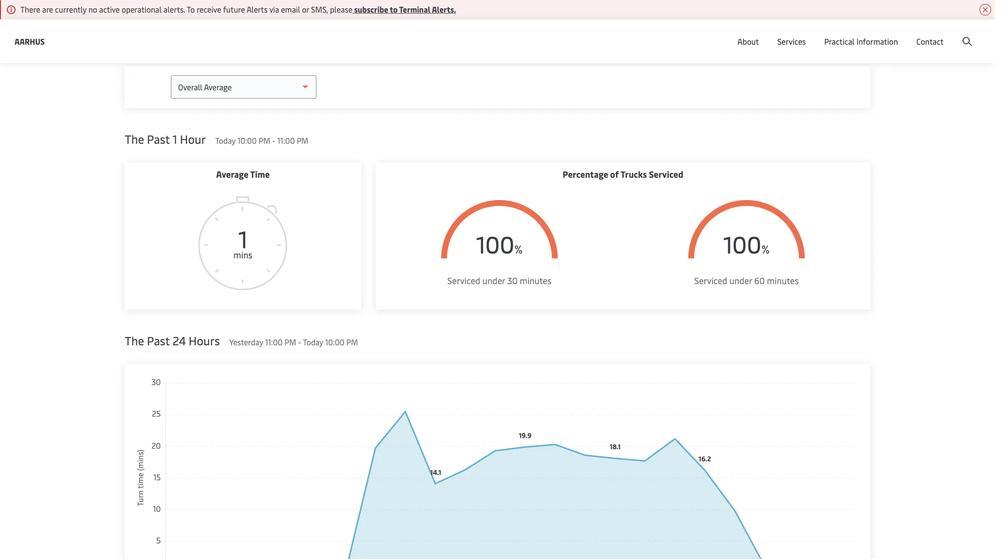 Task type: locate. For each thing, give the bounding box(es) containing it.
today
[[215, 135, 236, 146], [303, 337, 323, 347]]

2 the from the top
[[125, 333, 144, 348]]

past left 24
[[147, 333, 170, 348]]

2 under from the left
[[730, 275, 753, 287]]

-
[[272, 135, 276, 146], [298, 337, 302, 347]]

alerts
[[247, 4, 268, 15]]

practical information
[[825, 36, 899, 47]]

% for 60
[[762, 241, 770, 257]]

10:00
[[238, 135, 257, 146], [325, 337, 345, 347]]

2 horizontal spatial serviced
[[695, 275, 728, 287]]

2 % from the left
[[762, 241, 770, 257]]

past
[[147, 131, 170, 147], [147, 333, 170, 348]]

2 100 % from the left
[[724, 228, 770, 259]]

pm
[[259, 135, 271, 146], [297, 135, 309, 146], [285, 337, 296, 347], [347, 337, 358, 347]]

about
[[738, 36, 760, 47]]

0 vertical spatial past
[[147, 131, 170, 147]]

serviced for serviced under 60 minutes
[[695, 275, 728, 287]]

0 horizontal spatial 1
[[173, 131, 177, 147]]

1
[[173, 131, 177, 147], [239, 223, 248, 254]]

past for 1
[[147, 131, 170, 147]]

1 vertical spatial today
[[303, 337, 323, 347]]

% up the 60
[[762, 241, 770, 257]]

1 under from the left
[[483, 275, 506, 287]]

1 the from the top
[[125, 131, 144, 147]]

serviced for serviced under 30 minutes
[[448, 275, 481, 287]]

11:00
[[278, 135, 295, 146], [265, 337, 283, 347]]

0 horizontal spatial 100 %
[[477, 228, 523, 259]]

0 horizontal spatial minutes
[[520, 275, 552, 287]]

no
[[88, 4, 97, 15]]

100 up serviced under 60 minutes
[[724, 228, 762, 259]]

contact button
[[917, 19, 944, 63]]

1 100 from the left
[[477, 228, 515, 259]]

serviced under 60 minutes
[[695, 275, 799, 287]]

2 past from the top
[[147, 333, 170, 348]]

1 vertical spatial 11:00
[[265, 337, 283, 347]]

0 vertical spatial 1
[[173, 131, 177, 147]]

minutes right the 60
[[768, 275, 799, 287]]

0 vertical spatial -
[[272, 135, 276, 146]]

under left 30
[[483, 275, 506, 287]]

- for the past 24 hours
[[298, 337, 302, 347]]

1 horizontal spatial under
[[730, 275, 753, 287]]

1 horizontal spatial -
[[298, 337, 302, 347]]

0 vertical spatial 10:00
[[238, 135, 257, 146]]

aarhus link
[[15, 35, 45, 47]]

0 horizontal spatial %
[[515, 241, 523, 257]]

100 % up serviced under 60 minutes
[[724, 228, 770, 259]]

1 horizontal spatial 10:00
[[325, 337, 345, 347]]

1 vertical spatial 1
[[239, 223, 248, 254]]

0 horizontal spatial -
[[272, 135, 276, 146]]

% for 30
[[515, 241, 523, 257]]

login / create account link
[[881, 19, 978, 48]]

alerts.
[[164, 4, 185, 15]]

1 horizontal spatial %
[[762, 241, 770, 257]]

login / create account
[[899, 28, 978, 39]]

1 horizontal spatial 100 %
[[724, 228, 770, 259]]

hours
[[189, 333, 220, 348]]

practical
[[825, 36, 855, 47]]

hour
[[180, 131, 206, 147]]

1 vertical spatial 10:00
[[325, 337, 345, 347]]

100
[[477, 228, 515, 259], [724, 228, 762, 259]]

0 vertical spatial today
[[215, 135, 236, 146]]

yesterday 11:00 pm - today 10:00 pm
[[230, 337, 358, 347]]

under left the 60
[[730, 275, 753, 287]]

minutes for serviced under 60 minutes
[[768, 275, 799, 287]]

under
[[483, 275, 506, 287], [730, 275, 753, 287]]

100 % up serviced under 30 minutes
[[477, 228, 523, 259]]

percentage
[[563, 168, 609, 180]]

2 100 from the left
[[724, 228, 762, 259]]

%
[[515, 241, 523, 257], [762, 241, 770, 257]]

0 vertical spatial the
[[125, 131, 144, 147]]

1 minutes from the left
[[520, 275, 552, 287]]

1 horizontal spatial 100
[[724, 228, 762, 259]]

0 horizontal spatial serviced
[[448, 275, 481, 287]]

past left 'hour'
[[147, 131, 170, 147]]

serviced
[[650, 168, 684, 180], [448, 275, 481, 287], [695, 275, 728, 287]]

mins
[[234, 249, 253, 261]]

services button
[[778, 19, 807, 63]]

0 horizontal spatial under
[[483, 275, 506, 287]]

1 vertical spatial the
[[125, 333, 144, 348]]

1 100 % from the left
[[477, 228, 523, 259]]

1 % from the left
[[515, 241, 523, 257]]

100 % for 60
[[724, 228, 770, 259]]

the
[[125, 131, 144, 147], [125, 333, 144, 348]]

1 horizontal spatial minutes
[[768, 275, 799, 287]]

100 %
[[477, 228, 523, 259], [724, 228, 770, 259]]

contact
[[917, 36, 944, 47]]

minutes
[[520, 275, 552, 287], [768, 275, 799, 287]]

- for the past 1 hour
[[272, 135, 276, 146]]

2 minutes from the left
[[768, 275, 799, 287]]

to
[[187, 4, 195, 15]]

1 past from the top
[[147, 131, 170, 147]]

operational
[[122, 4, 162, 15]]

minutes right 30
[[520, 275, 552, 287]]

under for 60
[[730, 275, 753, 287]]

0 horizontal spatial 10:00
[[238, 135, 257, 146]]

0 horizontal spatial 100
[[477, 228, 515, 259]]

24
[[173, 333, 186, 348]]

menu
[[833, 28, 853, 39]]

1 vertical spatial -
[[298, 337, 302, 347]]

% up 30
[[515, 241, 523, 257]]

100 up serviced under 30 minutes
[[477, 228, 515, 259]]

1 vertical spatial past
[[147, 333, 170, 348]]



Task type: vqa. For each thing, say whether or not it's contained in the screenshot.
Start Receive Date related to second Reefer Cutoff button from left
no



Task type: describe. For each thing, give the bounding box(es) containing it.
100 for 30
[[477, 228, 515, 259]]

the for the past 24 hours
[[125, 333, 144, 348]]

please
[[330, 4, 353, 15]]

login
[[899, 28, 918, 39]]

under for 30
[[483, 275, 506, 287]]

0 horizontal spatial today
[[215, 135, 236, 146]]

0 vertical spatial 11:00
[[278, 135, 295, 146]]

1 horizontal spatial serviced
[[650, 168, 684, 180]]

sms,
[[311, 4, 328, 15]]

switch location
[[723, 28, 778, 39]]

30
[[508, 275, 518, 287]]

1 horizontal spatial today
[[303, 337, 323, 347]]

services
[[778, 36, 807, 47]]

global menu button
[[787, 19, 863, 48]]

the past 24 hours
[[125, 333, 220, 348]]

terminal
[[400, 4, 431, 15]]

active
[[99, 4, 120, 15]]

aarhus
[[15, 36, 45, 46]]

the past 1 hour
[[125, 131, 206, 147]]

future
[[223, 4, 245, 15]]

location
[[748, 28, 778, 39]]

today 10:00 pm - 11:00 pm
[[215, 135, 309, 146]]

receive
[[197, 4, 221, 15]]

are
[[42, 4, 53, 15]]

email
[[281, 4, 300, 15]]

the for the past 1 hour
[[125, 131, 144, 147]]

60
[[755, 275, 766, 287]]

switch
[[723, 28, 746, 39]]

switch location button
[[707, 28, 778, 39]]

close alert image
[[980, 4, 992, 16]]

subscribe to terminal alerts. link
[[353, 4, 457, 15]]

100 % for 30
[[477, 228, 523, 259]]

practical information button
[[825, 19, 899, 63]]

average time
[[216, 168, 270, 180]]

create
[[925, 28, 947, 39]]

via
[[270, 4, 279, 15]]

subscribe
[[355, 4, 389, 15]]

1 horizontal spatial 1
[[239, 223, 248, 254]]

yesterday
[[230, 337, 263, 347]]

or
[[302, 4, 309, 15]]

of
[[611, 168, 619, 180]]

minutes for serviced under 30 minutes
[[520, 275, 552, 287]]

/
[[920, 28, 923, 39]]

global
[[809, 28, 831, 39]]

alerts.
[[432, 4, 457, 15]]

100 for 60
[[724, 228, 762, 259]]

currently
[[55, 4, 87, 15]]

about button
[[738, 19, 760, 63]]

there
[[20, 4, 40, 15]]

serviced under 30 minutes
[[448, 275, 552, 287]]

trucks
[[621, 168, 648, 180]]

average
[[216, 168, 249, 180]]

global menu
[[809, 28, 853, 39]]

time
[[250, 168, 270, 180]]

to
[[390, 4, 398, 15]]

there are currently no active operational alerts. to receive future alerts via email or sms, please subscribe to terminal alerts.
[[20, 4, 457, 15]]

information
[[857, 36, 899, 47]]

past for 24
[[147, 333, 170, 348]]

account
[[949, 28, 978, 39]]

percentage of trucks serviced
[[563, 168, 684, 180]]



